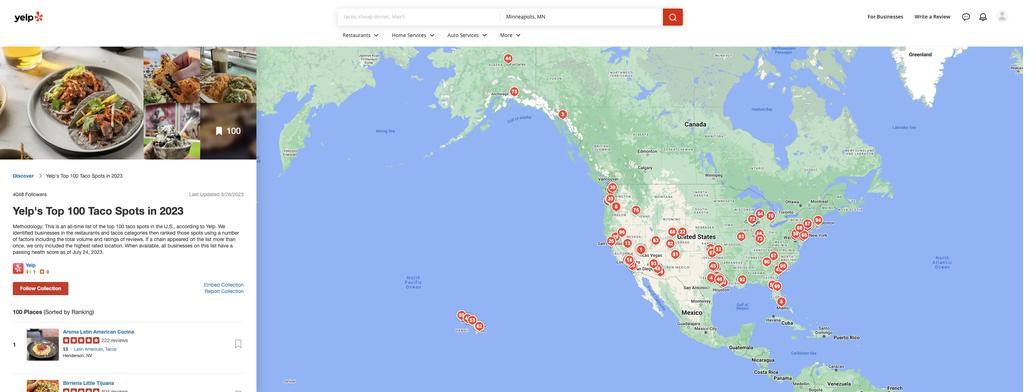 Task type: describe. For each thing, give the bounding box(es) containing it.
5.0 star rating image for little
[[63, 389, 99, 392]]

tacos
[[111, 230, 123, 236]]

embed collection link
[[204, 282, 244, 288]]

100 inside "methodology: this is an all-time list of the top 100 taco spots in the u.s., according to yelp. we identified businesses in the restaurants and tacos categories then ranked those spots using a number of factors including the total volume and ratings of reviews. if a chain appeared on the list more than once, we only included the highest rated location. when available, all businesses on this list have a passing health score as of july 24, 2023."
[[116, 224, 124, 229]]

if
[[146, 237, 149, 242]]

discover
[[13, 173, 34, 179]]

birrieria little tijuana
[[63, 380, 114, 386]]

auto services link
[[442, 26, 495, 46]]

last updated 9/26/2023
[[189, 192, 244, 197]]

for businesses link
[[865, 10, 907, 23]]

5.0 star rating image for latin
[[63, 337, 99, 344]]

chain
[[154, 237, 166, 242]]

24,
[[83, 249, 90, 255]]

follow collection
[[20, 285, 61, 291]]

collection for follow collection
[[37, 285, 61, 291]]

services for auto services
[[460, 32, 479, 38]]

location.
[[105, 243, 124, 249]]

write a review link
[[912, 10, 954, 23]]

have
[[218, 243, 229, 249]]

home services
[[392, 32, 426, 38]]

1 vertical spatial and
[[94, 237, 102, 242]]

the up total
[[66, 230, 73, 236]]

1 vertical spatial on
[[194, 243, 200, 249]]

24 chevron down v2 image for auto services
[[480, 31, 489, 39]]

top
[[107, 224, 115, 229]]

0 vertical spatial list
[[85, 224, 92, 229]]

follow
[[20, 285, 36, 291]]

all-
[[67, 224, 74, 229]]

1 vertical spatial yelp's top 100 taco spots in 2023
[[13, 205, 184, 217]]

0 vertical spatial top
[[61, 173, 69, 179]]

followers
[[25, 192, 47, 197]]

only
[[34, 243, 44, 249]]

including
[[35, 237, 56, 242]]

map region
[[196, 0, 1024, 392]]

reviews.
[[126, 237, 144, 242]]

latin american link
[[74, 347, 103, 352]]

those
[[177, 230, 189, 236]]

passing
[[13, 249, 30, 255]]

a right the if
[[150, 237, 153, 242]]

is
[[56, 224, 59, 229]]

the up 'included'
[[57, 237, 64, 242]]

updated
[[200, 192, 220, 197]]

more link
[[495, 26, 529, 46]]

reviews
[[111, 338, 128, 343]]

1 vertical spatial american
[[85, 347, 103, 352]]

report collection link
[[205, 289, 244, 294]]

write a review
[[915, 13, 951, 20]]

0 vertical spatial american
[[93, 329, 116, 335]]

as
[[60, 249, 65, 255]]

highest
[[74, 243, 90, 249]]

factors
[[19, 237, 34, 242]]

24 chevron down v2 image for home services
[[428, 31, 436, 39]]

auto
[[448, 32, 459, 38]]

0 vertical spatial businesses
[[35, 230, 60, 236]]

tacos, cheap dinner, Max's text field
[[344, 13, 495, 20]]

categories
[[124, 230, 148, 236]]

all
[[161, 243, 166, 249]]

time
[[74, 224, 84, 229]]

cocina
[[117, 329, 134, 335]]

,
[[103, 347, 104, 352]]

according
[[177, 224, 199, 229]]

places
[[24, 309, 42, 315]]

0
[[47, 269, 49, 275]]

$$
[[63, 347, 69, 352]]

messages image
[[962, 13, 971, 21]]

birrieria
[[63, 380, 82, 386]]

identified
[[13, 230, 33, 236]]

1 vertical spatial latin
[[74, 347, 84, 352]]

to
[[200, 224, 205, 229]]

rated
[[92, 243, 103, 249]]

0 vertical spatial on
[[190, 237, 196, 242]]

more
[[213, 237, 224, 242]]

the left top at left
[[99, 224, 106, 229]]

222
[[102, 338, 110, 343]]

0 horizontal spatial 2023
[[112, 173, 123, 179]]

1 vertical spatial list
[[205, 237, 212, 242]]

yelp
[[26, 262, 36, 268]]

aroma latin american cocina image
[[27, 329, 59, 361]]

9/26/2023
[[221, 192, 244, 197]]

discover link
[[13, 173, 34, 179]]

home
[[392, 32, 406, 38]]

ranking)
[[72, 309, 94, 315]]

1 horizontal spatial 2023
[[160, 205, 184, 217]]

latin american , tacos
[[74, 347, 116, 352]]

this
[[45, 224, 54, 229]]

for
[[868, 13, 876, 20]]

yelp.
[[206, 224, 217, 229]]

the up this
[[197, 237, 204, 242]]

restaurants
[[343, 32, 371, 38]]

for businesses
[[868, 13, 904, 20]]

tacos
[[105, 347, 116, 352]]

than
[[226, 237, 236, 242]]

birrieria little tijuana link
[[63, 380, 114, 386]]

write
[[915, 13, 928, 20]]

0 vertical spatial taco
[[80, 173, 90, 179]]

collection down embed collection link
[[221, 289, 244, 294]]

(sorted
[[44, 309, 62, 315]]

u.s.,
[[164, 224, 175, 229]]

of down tacos
[[120, 237, 125, 242]]

included
[[45, 243, 64, 249]]

ratings
[[104, 237, 119, 242]]

an
[[61, 224, 66, 229]]

total
[[65, 237, 75, 242]]



Task type: locate. For each thing, give the bounding box(es) containing it.
henderson,
[[63, 353, 85, 358]]

0 horizontal spatial 24 chevron down v2 image
[[372, 31, 381, 39]]

tacos link
[[105, 347, 116, 352]]

1 horizontal spatial services
[[460, 32, 479, 38]]

1 vertical spatial yelp's
[[13, 205, 43, 217]]

yelp's up followers
[[46, 173, 59, 179]]

we
[[27, 243, 33, 249]]

restaurants
[[75, 230, 100, 236]]

100 places (sorted by ranking)
[[13, 309, 94, 315]]

and down top at left
[[101, 230, 109, 236]]

2 vertical spatial list
[[210, 243, 217, 249]]

0 vertical spatial spots
[[92, 173, 105, 179]]

once,
[[13, 243, 25, 249]]

1 24 chevron down v2 image from the left
[[372, 31, 381, 39]]

4048
[[13, 192, 24, 197]]

services right auto
[[460, 32, 479, 38]]

spots up categories
[[137, 224, 149, 229]]

and
[[101, 230, 109, 236], [94, 237, 102, 242]]

health
[[32, 249, 45, 255]]

0 vertical spatial 1
[[33, 269, 36, 275]]

henderson, nv
[[63, 353, 92, 358]]

collection up report collection link
[[221, 282, 244, 288]]

businesses down appeared
[[168, 243, 193, 249]]

2023.
[[91, 249, 104, 255]]

list down using
[[205, 237, 212, 242]]

24 chevron down v2 image inside the home services link
[[428, 31, 436, 39]]

1 services from the left
[[408, 32, 426, 38]]

methodology:
[[13, 224, 44, 229]]

list down more
[[210, 243, 217, 249]]

tijuana
[[97, 380, 114, 386]]

1 vertical spatial businesses
[[168, 243, 193, 249]]

1 vertical spatial spots
[[191, 230, 203, 236]]

24 chevron down v2 image inside restaurants link
[[372, 31, 381, 39]]

of right as
[[67, 249, 71, 255]]

collection inside button
[[37, 285, 61, 291]]

24 chevron down v2 image
[[514, 31, 523, 39]]

of up restaurants
[[93, 224, 97, 229]]

then
[[149, 230, 159, 236]]

a
[[930, 13, 933, 20], [218, 230, 221, 236], [150, 237, 153, 242], [230, 243, 233, 249]]

0 vertical spatial yelp's
[[46, 173, 59, 179]]

0 horizontal spatial spots
[[92, 173, 105, 179]]

0 horizontal spatial spots
[[137, 224, 149, 229]]

  text field
[[344, 13, 495, 21]]

1 vertical spatial 1
[[13, 341, 16, 348]]

None search field
[[338, 9, 692, 26]]

0 vertical spatial spots
[[137, 224, 149, 229]]

taco
[[126, 224, 135, 229]]

services
[[408, 32, 426, 38], [460, 32, 479, 38]]

0 horizontal spatial businesses
[[35, 230, 60, 236]]

this
[[201, 243, 209, 249]]

the up then
[[156, 224, 163, 229]]

24 chevron down v2 image right "auto services"
[[480, 31, 489, 39]]

search image
[[669, 13, 678, 22]]

american
[[93, 329, 116, 335], [85, 347, 103, 352]]

5.0 star rating image
[[63, 337, 99, 344], [63, 389, 99, 392]]

more
[[500, 32, 513, 38]]

spots
[[137, 224, 149, 229], [191, 230, 203, 236]]

taco
[[80, 173, 90, 179], [88, 205, 112, 217]]

the
[[99, 224, 106, 229], [156, 224, 163, 229], [66, 230, 73, 236], [57, 237, 64, 242], [197, 237, 204, 242], [66, 243, 73, 249]]

0 vertical spatial latin
[[80, 329, 92, 335]]

notifications image
[[979, 13, 988, 21], [979, 13, 988, 21]]

yelp i. image
[[13, 263, 24, 274]]

222 reviews
[[102, 338, 128, 343]]

latin up henderson, nv
[[74, 347, 84, 352]]

2 24 chevron down v2 image from the left
[[428, 31, 436, 39]]

5.0 star rating image up latin american link
[[63, 337, 99, 344]]

when
[[125, 243, 138, 249]]

  text field
[[507, 13, 658, 21]]

1 horizontal spatial 1
[[33, 269, 36, 275]]

100
[[227, 126, 241, 136], [70, 173, 78, 179], [67, 205, 85, 217], [116, 224, 124, 229], [13, 309, 22, 315]]

0 horizontal spatial services
[[408, 32, 426, 38]]

nv
[[86, 353, 92, 358]]

review
[[934, 13, 951, 20]]

search image
[[669, 13, 678, 22]]

businesses up "including"
[[35, 230, 60, 236]]

number
[[222, 230, 239, 236]]

available,
[[139, 243, 160, 249]]

1 down yelp 'link' in the bottom of the page
[[33, 269, 36, 275]]

list up restaurants
[[85, 224, 92, 229]]

july
[[73, 249, 82, 255]]

follow collection button
[[13, 282, 68, 295]]

embed
[[204, 282, 220, 288]]

24 chevron down v2 image right restaurants
[[372, 31, 381, 39]]

1 left the aroma latin american cocina image
[[13, 341, 16, 348]]

by
[[64, 309, 70, 315]]

collection
[[221, 282, 244, 288], [37, 285, 61, 291], [221, 289, 244, 294]]

auto services
[[448, 32, 479, 38]]

1 horizontal spatial yelp's
[[46, 173, 59, 179]]

1 horizontal spatial 24 chevron down v2 image
[[428, 31, 436, 39]]

2 services from the left
[[460, 32, 479, 38]]

24 chevron down v2 image left auto
[[428, 31, 436, 39]]

of
[[93, 224, 97, 229], [13, 237, 17, 242], [120, 237, 125, 242], [67, 249, 71, 255]]

0 vertical spatial 2023
[[112, 173, 123, 179]]

0 horizontal spatial yelp's
[[13, 205, 43, 217]]

on down according
[[190, 237, 196, 242]]

list
[[85, 224, 92, 229], [205, 237, 212, 242], [210, 243, 217, 249]]

collection down 0
[[37, 285, 61, 291]]

0 vertical spatial yelp's top 100 taco spots in 2023
[[46, 173, 123, 179]]

a up more
[[218, 230, 221, 236]]

24 chevron down v2 image for restaurants
[[372, 31, 381, 39]]

we
[[218, 224, 225, 229]]

24 chevron down v2 image inside auto services link
[[480, 31, 489, 39]]

1 horizontal spatial spots
[[191, 230, 203, 236]]

5.0 star rating image down birrieria little tijuana "link"
[[63, 389, 99, 392]]

a inside write a review link
[[930, 13, 933, 20]]

services for home services
[[408, 32, 426, 38]]

1 vertical spatial taco
[[88, 205, 112, 217]]

report
[[205, 289, 220, 294]]

businesses
[[877, 13, 904, 20]]

yelp's up methodology: on the bottom
[[13, 205, 43, 217]]

address, neighborhood, city, state or zip text field
[[507, 13, 658, 20]]

volume
[[77, 237, 93, 242]]

aroma latin american cocina link
[[63, 329, 134, 335]]

on
[[190, 237, 196, 242], [194, 243, 200, 249]]

2023
[[112, 173, 123, 179], [160, 205, 184, 217]]

home services link
[[386, 26, 442, 46]]

businesses
[[35, 230, 60, 236], [168, 243, 193, 249]]

a right write
[[930, 13, 933, 20]]

1 vertical spatial top
[[46, 205, 64, 217]]

24 chevron down v2 image
[[372, 31, 381, 39], [428, 31, 436, 39], [480, 31, 489, 39]]

3 24 chevron down v2 image from the left
[[480, 31, 489, 39]]

score
[[47, 249, 59, 255]]

maria w. image
[[997, 10, 1009, 22]]

0 vertical spatial and
[[101, 230, 109, 236]]

ranked
[[160, 230, 176, 236]]

2 5.0 star rating image from the top
[[63, 389, 99, 392]]

1
[[33, 269, 36, 275], [13, 341, 16, 348]]

services right home
[[408, 32, 426, 38]]

1 horizontal spatial spots
[[115, 205, 145, 217]]

collection for embed collection report collection
[[221, 282, 244, 288]]

a down than
[[230, 243, 233, 249]]

0 horizontal spatial 1
[[13, 341, 16, 348]]

of up the once,
[[13, 237, 17, 242]]

1 5.0 star rating image from the top
[[63, 337, 99, 344]]

latin
[[80, 329, 92, 335], [74, 347, 84, 352]]

the down total
[[66, 243, 73, 249]]

spots down to
[[191, 230, 203, 236]]

and up rated
[[94, 237, 102, 242]]

4048 followers
[[13, 192, 47, 197]]

appeared
[[167, 237, 189, 242]]

aroma latin american cocina
[[63, 329, 134, 335]]

little
[[83, 380, 95, 386]]

1 vertical spatial 2023
[[160, 205, 184, 217]]

1 vertical spatial spots
[[115, 205, 145, 217]]

in
[[106, 173, 110, 179], [148, 205, 157, 217], [151, 224, 154, 229], [61, 230, 65, 236]]

on left this
[[194, 243, 200, 249]]

1 horizontal spatial businesses
[[168, 243, 193, 249]]

yelp's top 100 taco spots in 2023
[[46, 173, 123, 179], [13, 205, 184, 217]]

american up nv
[[85, 347, 103, 352]]

2 horizontal spatial 24 chevron down v2 image
[[480, 31, 489, 39]]

latin right aroma
[[80, 329, 92, 335]]

american up 222
[[93, 329, 116, 335]]

0 vertical spatial 5.0 star rating image
[[63, 337, 99, 344]]

messages image
[[962, 13, 971, 21]]

1 vertical spatial 5.0 star rating image
[[63, 389, 99, 392]]

last
[[189, 192, 199, 197]]



Task type: vqa. For each thing, say whether or not it's contained in the screenshot.
Latin American Link
yes



